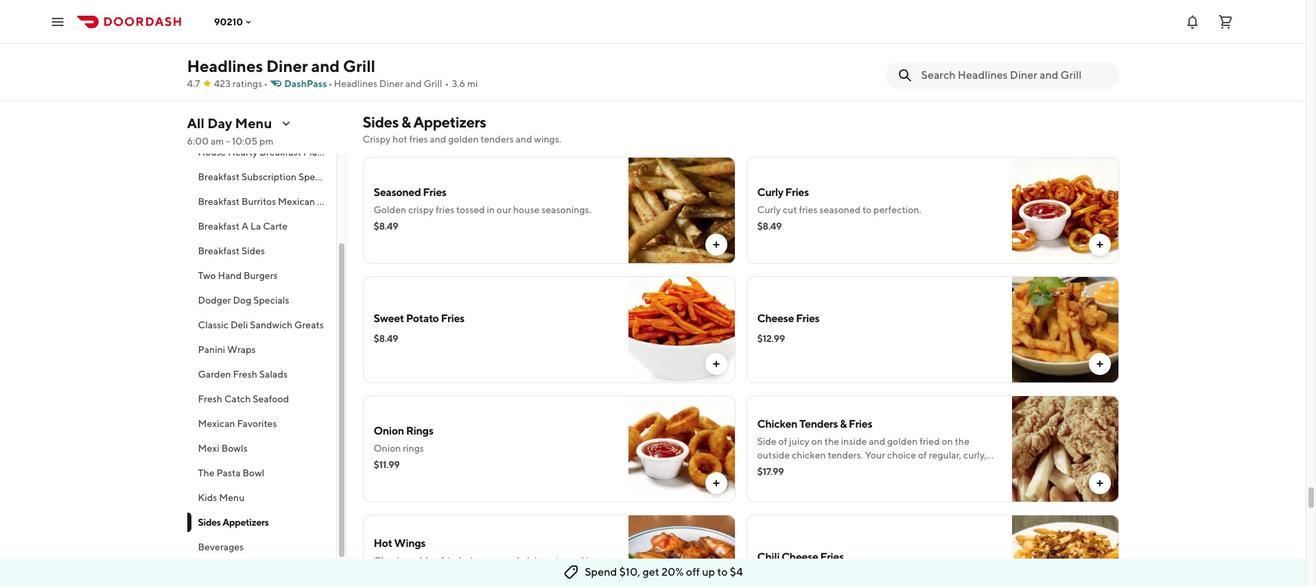 Task type: locate. For each thing, give the bounding box(es) containing it.
fries right crispy on the top
[[436, 204, 454, 215]]

menu
[[235, 115, 272, 131], [219, 493, 245, 504]]

headlines for headlines diner and grill
[[187, 56, 263, 75]]

headlines up 423 on the top of page
[[187, 56, 263, 75]]

sides for &
[[363, 113, 399, 131]]

in left our
[[487, 204, 495, 215]]

0 horizontal spatial &
[[401, 113, 411, 131]]

onion up the rings
[[374, 425, 404, 438]]

garden fresh salads button
[[187, 362, 336, 387]]

1 vertical spatial cheese
[[781, 551, 818, 564]]

1 vertical spatial curly
[[757, 204, 781, 215]]

0 vertical spatial fresh
[[233, 369, 257, 380]]

melted
[[462, 16, 493, 27]]

0 vertical spatial headlines
[[187, 56, 263, 75]]

of left melty
[[932, 16, 941, 27]]

bowls
[[221, 443, 248, 454]]

your inside kids sized corn tortillas  with your choice of melty cheese, griddled until warm.
[[879, 16, 899, 27]]

breakfast for sides
[[198, 246, 240, 257]]

1 vertical spatial specials
[[253, 295, 289, 306]]

1 vertical spatial in
[[586, 556, 594, 567]]

and inside scrambled egg with melted cheddar cheese and a side of white or wheat toast.
[[566, 16, 582, 27]]

kids inside button
[[198, 493, 217, 504]]

to right up
[[717, 566, 728, 579]]

of
[[932, 16, 941, 27], [374, 30, 382, 41], [778, 436, 787, 447], [918, 450, 927, 461]]

0 vertical spatial specials
[[298, 172, 334, 183]]

golden up fries.
[[887, 436, 918, 447]]

specials for dodger dog specials
[[253, 295, 289, 306]]

choice left melty
[[901, 16, 930, 27]]

0 horizontal spatial with
[[441, 16, 460, 27]]

with inside kids sized corn tortillas  with your choice of melty cheese, griddled until warm.
[[859, 16, 878, 27]]

choice up fries.
[[887, 450, 916, 461]]

1 with from the left
[[441, 16, 460, 27]]

kids for kids sized corn tortillas  with your choice of melty cheese, griddled until warm.
[[757, 16, 776, 27]]

0 horizontal spatial the
[[824, 436, 839, 447]]

1 vertical spatial tossed
[[555, 556, 584, 567]]

1 horizontal spatial headlines
[[334, 78, 377, 89]]

grill left 3.6
[[424, 78, 442, 89]]

up
[[702, 566, 715, 579]]

1 horizontal spatial &
[[840, 418, 847, 431]]

1 vertical spatial onion
[[374, 443, 401, 454]]

ratings
[[232, 78, 262, 89]]

fresh
[[233, 369, 257, 380], [198, 394, 222, 405]]

0 vertical spatial seasoned
[[819, 204, 861, 215]]

menu inside button
[[219, 493, 245, 504]]

fries right cut
[[799, 204, 818, 215]]

appetizers down 3.6
[[413, 113, 486, 131]]

0 vertical spatial &
[[401, 113, 411, 131]]

0 vertical spatial sides
[[363, 113, 399, 131]]

0 horizontal spatial mexican
[[198, 419, 235, 430]]

specials
[[298, 172, 334, 183], [253, 295, 289, 306]]

specials up 'sandwich'
[[253, 295, 289, 306]]

0 horizontal spatial sides
[[198, 517, 221, 528]]

kids inside kids sized corn tortillas  with your choice of melty cheese, griddled until warm.
[[757, 16, 776, 27]]

subscription
[[241, 172, 297, 183]]

1 horizontal spatial to
[[863, 204, 872, 215]]

seasoned fries golden crispy fries tossed in our house seasonings. $8.49
[[374, 186, 591, 232]]

423 ratings •
[[214, 78, 268, 89]]

tossed left our
[[456, 204, 485, 215]]

choice inside kids sized corn tortillas  with your choice of melty cheese, griddled until warm.
[[901, 16, 930, 27]]

2 horizontal spatial fries
[[799, 204, 818, 215]]

your up like.
[[596, 556, 615, 567]]

curly
[[757, 186, 783, 199], [757, 204, 781, 215]]

1 horizontal spatial diner
[[379, 78, 403, 89]]

0 horizontal spatial your
[[596, 556, 615, 567]]

your
[[879, 16, 899, 27], [596, 556, 615, 567]]

or inside chicken tenders & fries side of juicy on the inside and golden fried on the outside chicken tenders. your choice of regular, curly, sweet potato or seasoned fries.
[[816, 464, 825, 475]]

seasoned down tenders.
[[827, 464, 868, 475]]

with up warm.
[[859, 16, 878, 27]]

breakfast up the breakfast a la carte
[[198, 196, 240, 207]]

chili cheese fries
[[757, 551, 844, 564]]

to inside curly fries curly cut fries seasoned to perfection. $8.49
[[863, 204, 872, 215]]

2 the from the left
[[955, 436, 970, 447]]

favorites
[[356, 196, 396, 207], [237, 419, 277, 430]]

diner for headlines diner and grill
[[266, 56, 308, 75]]

mexican inside "mexican favorites" button
[[198, 419, 235, 430]]

diner for headlines diner and grill • 3.6 mi
[[379, 78, 403, 89]]

fries inside curly fries curly cut fries seasoned to perfection. $8.49
[[799, 204, 818, 215]]

2 horizontal spatial on
[[942, 436, 953, 447]]

breakfast for a
[[198, 221, 240, 232]]

hearty
[[228, 147, 258, 158]]

breakfast sides button
[[187, 239, 336, 263]]

golden inside hot wings classic, golden fried wings served plain or tossed in your favorite wing sauce. add on dipping sauce if you'd like.
[[408, 556, 439, 567]]

cheese up $12.99
[[757, 312, 794, 325]]

sides up beverages
[[198, 517, 221, 528]]

0 horizontal spatial on
[[482, 570, 493, 580]]

$8.49
[[374, 221, 398, 232], [757, 221, 782, 232], [374, 333, 398, 344]]

chili cheese fries image
[[1012, 515, 1119, 587]]

until
[[831, 30, 851, 41]]

1 horizontal spatial in
[[586, 556, 594, 567]]

golden up 'wing'
[[408, 556, 439, 567]]

breakfast down house
[[198, 172, 240, 183]]

1 horizontal spatial mexican
[[278, 196, 315, 207]]

dipping
[[495, 570, 528, 580]]

specials for breakfast subscription specials
[[298, 172, 334, 183]]

1 horizontal spatial fresh
[[233, 369, 257, 380]]

breakfast left a
[[198, 221, 240, 232]]

0 vertical spatial onion
[[374, 425, 404, 438]]

breakfast for subscription
[[198, 172, 240, 183]]

0 vertical spatial diner
[[266, 56, 308, 75]]

1 horizontal spatial tossed
[[555, 556, 584, 567]]

to left "perfection."
[[863, 204, 872, 215]]

or down chicken
[[816, 464, 825, 475]]

2 • from the left
[[328, 78, 332, 89]]

grill for headlines diner and grill
[[343, 56, 375, 75]]

and up your
[[869, 436, 885, 447]]

& up inside
[[840, 418, 847, 431]]

sides down la
[[241, 246, 265, 257]]

onion rings onion rings $11.99
[[374, 425, 433, 471]]

or inside scrambled egg with melted cheddar cheese and a side of white or wheat toast.
[[410, 30, 419, 41]]

1 vertical spatial or
[[816, 464, 825, 475]]

your
[[865, 450, 885, 461]]

1 horizontal spatial the
[[955, 436, 970, 447]]

0 vertical spatial fried
[[920, 436, 940, 447]]

grill up the headlines diner and grill • 3.6 mi
[[343, 56, 375, 75]]

1 horizontal spatial fries
[[436, 204, 454, 215]]

0 horizontal spatial •
[[264, 78, 268, 89]]

onion rings image
[[628, 396, 735, 503]]

0 vertical spatial to
[[863, 204, 872, 215]]

golden left tenders
[[448, 134, 479, 145]]

greats
[[294, 320, 324, 331]]

add item to cart image
[[1094, 58, 1105, 69], [711, 239, 721, 250], [1094, 239, 1105, 250], [1094, 359, 1105, 370], [711, 478, 721, 489], [1094, 478, 1105, 489]]

or up sauce
[[544, 556, 553, 567]]

0 horizontal spatial fried
[[441, 556, 461, 567]]

0 horizontal spatial golden
[[408, 556, 439, 567]]

favorites right morning
[[356, 196, 396, 207]]

2 horizontal spatial sides
[[363, 113, 399, 131]]

potato
[[406, 312, 439, 325]]

0 vertical spatial favorites
[[356, 196, 396, 207]]

2 vertical spatial or
[[544, 556, 553, 567]]

• left 3.6
[[445, 78, 449, 89]]

the up tenders.
[[824, 436, 839, 447]]

fresh down garden
[[198, 394, 222, 405]]

1 horizontal spatial golden
[[448, 134, 479, 145]]

off
[[686, 566, 700, 579]]

kids for kids menu
[[198, 493, 217, 504]]

the
[[824, 436, 839, 447], [955, 436, 970, 447]]

and left wings.
[[516, 134, 532, 145]]

chili
[[757, 551, 780, 564]]

mexi
[[198, 443, 219, 454]]

fries inside seasoned fries golden crispy fries tossed in our house seasonings. $8.49
[[436, 204, 454, 215]]

0 vertical spatial or
[[410, 30, 419, 41]]

1 horizontal spatial favorites
[[356, 196, 396, 207]]

0 vertical spatial appetizers
[[413, 113, 486, 131]]

seasoned right cut
[[819, 204, 861, 215]]

perfection.
[[873, 204, 921, 215]]

2 onion from the top
[[374, 443, 401, 454]]

pm
[[259, 136, 273, 147]]

appetizers inside sides & appetizers crispy hot fries and golden tenders and wings.
[[413, 113, 486, 131]]

1 vertical spatial fried
[[441, 556, 461, 567]]

appetizers
[[413, 113, 486, 131], [222, 517, 269, 528]]

0 horizontal spatial specials
[[253, 295, 289, 306]]

fried up sauce.
[[441, 556, 461, 567]]

diner down white
[[379, 78, 403, 89]]

breakfast burritos mexican morning favorites
[[198, 196, 396, 207]]

$4
[[730, 566, 743, 579]]

fries inside chicken tenders & fries side of juicy on the inside and golden fried on the outside chicken tenders. your choice of regular, curly, sweet potato or seasoned fries.
[[849, 418, 872, 431]]

2 horizontal spatial or
[[816, 464, 825, 475]]

of left white
[[374, 30, 382, 41]]

1 horizontal spatial appetizers
[[413, 113, 486, 131]]

0 horizontal spatial to
[[717, 566, 728, 579]]

morning
[[317, 196, 354, 207]]

tossed inside seasoned fries golden crispy fries tossed in our house seasonings. $8.49
[[456, 204, 485, 215]]

1 vertical spatial your
[[596, 556, 615, 567]]

0 horizontal spatial diner
[[266, 56, 308, 75]]

your inside hot wings classic, golden fried wings served plain or tossed in your favorite wing sauce. add on dipping sauce if you'd like.
[[596, 556, 615, 567]]

• right ratings
[[264, 78, 268, 89]]

0 horizontal spatial tossed
[[456, 204, 485, 215]]

1 horizontal spatial sides
[[241, 246, 265, 257]]

open menu image
[[49, 13, 66, 30]]

or right white
[[410, 30, 419, 41]]

1 vertical spatial kids
[[198, 493, 217, 504]]

in inside seasoned fries golden crispy fries tossed in our house seasonings. $8.49
[[487, 204, 495, 215]]

favorites inside breakfast burritos mexican morning favorites button
[[356, 196, 396, 207]]

& up hot
[[401, 113, 411, 131]]

diner up dashpass
[[266, 56, 308, 75]]

0 horizontal spatial or
[[410, 30, 419, 41]]

1 vertical spatial &
[[840, 418, 847, 431]]

favorites down fresh catch seafood button
[[237, 419, 277, 430]]

hot wings image
[[628, 515, 735, 587]]

breakfast inside button
[[198, 246, 240, 257]]

0 vertical spatial menu
[[235, 115, 272, 131]]

choice inside chicken tenders & fries side of juicy on the inside and golden fried on the outside chicken tenders. your choice of regular, curly, sweet potato or seasoned fries.
[[887, 450, 916, 461]]

classic,
[[374, 556, 407, 567]]

the pasta bowl
[[198, 468, 264, 479]]

0 items, open order cart image
[[1217, 13, 1234, 30]]

curly up cut
[[757, 186, 783, 199]]

1 vertical spatial favorites
[[237, 419, 277, 430]]

fried up regular,
[[920, 436, 940, 447]]

fresh inside fresh catch seafood button
[[198, 394, 222, 405]]

1 vertical spatial grill
[[424, 78, 442, 89]]

a
[[241, 221, 248, 232]]

onion up '$11.99'
[[374, 443, 401, 454]]

menu up 10:05
[[235, 115, 272, 131]]

and
[[566, 16, 582, 27], [311, 56, 340, 75], [405, 78, 422, 89], [430, 134, 446, 145], [516, 134, 532, 145], [869, 436, 885, 447]]

1 horizontal spatial grill
[[424, 78, 442, 89]]

tossed
[[456, 204, 485, 215], [555, 556, 584, 567]]

menu down the pasta bowl
[[219, 493, 245, 504]]

0 vertical spatial grill
[[343, 56, 375, 75]]

sides inside "breakfast sides" button
[[241, 246, 265, 257]]

0 vertical spatial golden
[[448, 134, 479, 145]]

fresh up fresh catch seafood
[[233, 369, 257, 380]]

appetizers up beverages button
[[222, 517, 269, 528]]

cheese fries image
[[1012, 277, 1119, 384]]

curly left cut
[[757, 204, 781, 215]]

kids down the "the"
[[198, 493, 217, 504]]

1 the from the left
[[824, 436, 839, 447]]

like.
[[591, 570, 608, 580]]

on right add
[[482, 570, 493, 580]]

• right dashpass
[[328, 78, 332, 89]]

kids up 'cheese,'
[[757, 16, 776, 27]]

0 vertical spatial your
[[879, 16, 899, 27]]

1 horizontal spatial with
[[859, 16, 878, 27]]

mexi bowls button
[[187, 436, 336, 461]]

tossed up 'you'd'
[[555, 556, 584, 567]]

sides inside sides & appetizers crispy hot fries and golden tenders and wings.
[[363, 113, 399, 131]]

cheese
[[757, 312, 794, 325], [781, 551, 818, 564]]

1 vertical spatial choice
[[887, 450, 916, 461]]

headlines right dashpass •
[[334, 78, 377, 89]]

kids quesadilla image
[[1012, 0, 1119, 83]]

breakfast up hand
[[198, 246, 240, 257]]

onion
[[374, 425, 404, 438], [374, 443, 401, 454]]

beverages
[[198, 542, 244, 553]]

0 horizontal spatial appetizers
[[222, 517, 269, 528]]

fries right hot
[[409, 134, 428, 145]]

your right tortillas
[[879, 16, 899, 27]]

add item to cart image for cheese fries
[[1094, 359, 1105, 370]]

0 vertical spatial in
[[487, 204, 495, 215]]

1 • from the left
[[264, 78, 268, 89]]

0 horizontal spatial fresh
[[198, 394, 222, 405]]

on up chicken
[[811, 436, 823, 447]]

or inside hot wings classic, golden fried wings served plain or tossed in your favorite wing sauce. add on dipping sauce if you'd like.
[[544, 556, 553, 567]]

plain
[[521, 556, 542, 567]]

cheese right the chili
[[781, 551, 818, 564]]

dodger
[[198, 295, 231, 306]]

burritos
[[241, 196, 276, 207]]

sweet potato fries
[[374, 312, 464, 325]]

1 vertical spatial fresh
[[198, 394, 222, 405]]

2 horizontal spatial •
[[445, 78, 449, 89]]

grill for headlines diner and grill • 3.6 mi
[[424, 78, 442, 89]]

mexican up carte
[[278, 196, 315, 207]]

0 vertical spatial tossed
[[456, 204, 485, 215]]

4.7
[[187, 78, 200, 89]]

2 vertical spatial golden
[[408, 556, 439, 567]]

$8.49 inside curly fries curly cut fries seasoned to perfection. $8.49
[[757, 221, 782, 232]]

0 horizontal spatial headlines
[[187, 56, 263, 75]]

2 vertical spatial sides
[[198, 517, 221, 528]]

outside
[[757, 450, 790, 461]]

and left a
[[566, 16, 582, 27]]

wraps
[[227, 344, 256, 355]]

2 horizontal spatial golden
[[887, 436, 918, 447]]

&
[[401, 113, 411, 131], [840, 418, 847, 431]]

kids scrambled eggs with cheese & toast image
[[628, 0, 735, 83]]

wing
[[409, 570, 430, 580]]

2 with from the left
[[859, 16, 878, 27]]

spend $10, get 20% off up to $4
[[585, 566, 743, 579]]

fried
[[920, 436, 940, 447], [441, 556, 461, 567]]

$8.49 inside seasoned fries golden crispy fries tossed in our house seasonings. $8.49
[[374, 221, 398, 232]]

1 vertical spatial seasoned
[[827, 464, 868, 475]]

kids
[[757, 16, 776, 27], [198, 493, 217, 504]]

classic deli sandwich greats
[[198, 320, 324, 331]]

1 vertical spatial mexican
[[198, 419, 235, 430]]

0 vertical spatial choice
[[901, 16, 930, 27]]

0 vertical spatial kids
[[757, 16, 776, 27]]

1 horizontal spatial fried
[[920, 436, 940, 447]]

0 vertical spatial mexican
[[278, 196, 315, 207]]

0 vertical spatial curly
[[757, 186, 783, 199]]

wings
[[394, 537, 426, 550]]

warm.
[[853, 30, 879, 41]]

burgers
[[244, 270, 278, 281]]

sides for appetizers
[[198, 517, 221, 528]]

0 horizontal spatial fries
[[409, 134, 428, 145]]

1 vertical spatial sides
[[241, 246, 265, 257]]

of inside kids sized corn tortillas  with your choice of melty cheese, griddled until warm.
[[932, 16, 941, 27]]

1 horizontal spatial specials
[[298, 172, 334, 183]]

1 vertical spatial menu
[[219, 493, 245, 504]]

our
[[497, 204, 511, 215]]

crispy
[[363, 134, 391, 145]]

sides up crispy
[[363, 113, 399, 131]]

1 vertical spatial diner
[[379, 78, 403, 89]]

the up curly,
[[955, 436, 970, 447]]

with up toast. at the left of page
[[441, 16, 460, 27]]

1 vertical spatial golden
[[887, 436, 918, 447]]

1 horizontal spatial or
[[544, 556, 553, 567]]

1 horizontal spatial •
[[328, 78, 332, 89]]

tenders
[[799, 418, 838, 431]]

0 horizontal spatial favorites
[[237, 419, 277, 430]]

mexican up the mexi bowls
[[198, 419, 235, 430]]

on up regular,
[[942, 436, 953, 447]]

in up like.
[[586, 556, 594, 567]]

mexican
[[278, 196, 315, 207], [198, 419, 235, 430]]

0 horizontal spatial in
[[487, 204, 495, 215]]

0 horizontal spatial kids
[[198, 493, 217, 504]]

cheddar
[[495, 16, 531, 27]]

1 horizontal spatial your
[[879, 16, 899, 27]]

seasoned inside chicken tenders & fries side of juicy on the inside and golden fried on the outside chicken tenders. your choice of regular, curly, sweet potato or seasoned fries.
[[827, 464, 868, 475]]

all day menu
[[187, 115, 272, 131]]

bowl
[[243, 468, 264, 479]]

corn
[[803, 16, 822, 27]]

0 horizontal spatial grill
[[343, 56, 375, 75]]

specials down the plates
[[298, 172, 334, 183]]

of left regular,
[[918, 450, 927, 461]]

1 horizontal spatial kids
[[757, 16, 776, 27]]

menus image
[[280, 118, 291, 129]]



Task type: describe. For each thing, give the bounding box(es) containing it.
catch
[[224, 394, 251, 405]]

golden inside chicken tenders & fries side of juicy on the inside and golden fried on the outside chicken tenders. your choice of regular, curly, sweet potato or seasoned fries.
[[887, 436, 918, 447]]

favorites inside "mexican favorites" button
[[237, 419, 277, 430]]

& inside chicken tenders & fries side of juicy on the inside and golden fried on the outside chicken tenders. your choice of regular, curly, sweet potato or seasoned fries.
[[840, 418, 847, 431]]

house
[[198, 147, 226, 158]]

sweet
[[757, 464, 783, 475]]

to for $4
[[717, 566, 728, 579]]

hand
[[218, 270, 242, 281]]

20%
[[661, 566, 684, 579]]

fries.
[[870, 464, 891, 475]]

beverages button
[[187, 535, 336, 560]]

-
[[226, 136, 230, 147]]

curly fries image
[[1012, 157, 1119, 264]]

you'd
[[565, 570, 589, 580]]

3.6
[[452, 78, 465, 89]]

fresh catch seafood
[[198, 394, 289, 405]]

a
[[584, 16, 589, 27]]

of right side
[[778, 436, 787, 447]]

breakfast up subscription
[[260, 147, 301, 158]]

with inside scrambled egg with melted cheddar cheese and a side of white or wheat toast.
[[441, 16, 460, 27]]

of inside scrambled egg with melted cheddar cheese and a side of white or wheat toast.
[[374, 30, 382, 41]]

kids menu
[[198, 493, 245, 504]]

dashpass
[[284, 78, 327, 89]]

garden fresh salads
[[198, 369, 288, 380]]

toast.
[[450, 30, 474, 41]]

fries for curly
[[799, 204, 818, 215]]

0 vertical spatial cheese
[[757, 312, 794, 325]]

breakfast for burritos
[[198, 196, 240, 207]]

add item to cart image
[[711, 359, 721, 370]]

fried inside chicken tenders & fries side of juicy on the inside and golden fried on the outside chicken tenders. your choice of regular, curly, sweet potato or seasoned fries.
[[920, 436, 940, 447]]

breakfast sides
[[198, 246, 265, 257]]

pasta
[[216, 468, 241, 479]]

add item to cart image for curly fries
[[1094, 239, 1105, 250]]

chicken
[[792, 450, 826, 461]]

fries for seasoned
[[436, 204, 454, 215]]

fried inside hot wings classic, golden fried wings served plain or tossed in your favorite wing sauce. add on dipping sauce if you'd like.
[[441, 556, 461, 567]]

potato
[[785, 464, 814, 475]]

breakfast burritos mexican morning favorites button
[[187, 189, 396, 214]]

tenders
[[481, 134, 514, 145]]

rings
[[403, 443, 424, 454]]

and left 3.6
[[405, 78, 422, 89]]

and up dashpass •
[[311, 56, 340, 75]]

1 onion from the top
[[374, 425, 404, 438]]

melty
[[943, 16, 967, 27]]

curly fries curly cut fries seasoned to perfection. $8.49
[[757, 186, 921, 232]]

and inside chicken tenders & fries side of juicy on the inside and golden fried on the outside chicken tenders. your choice of regular, curly, sweet potato or seasoned fries.
[[869, 436, 885, 447]]

on inside hot wings classic, golden fried wings served plain or tossed in your favorite wing sauce. add on dipping sauce if you'd like.
[[482, 570, 493, 580]]

sauce.
[[432, 570, 459, 580]]

kids menu button
[[187, 486, 336, 510]]

mi
[[467, 78, 478, 89]]

fresh inside garden fresh salads button
[[233, 369, 257, 380]]

mexi bowls
[[198, 443, 248, 454]]

seasonings.
[[541, 204, 591, 215]]

favorite
[[374, 570, 407, 580]]

to for perfection.
[[863, 204, 872, 215]]

chicken tenders & fries image
[[1012, 396, 1119, 503]]

the
[[198, 468, 214, 479]]

seasoned fries image
[[628, 157, 735, 264]]

fries inside seasoned fries golden crispy fries tossed in our house seasonings. $8.49
[[423, 186, 446, 199]]

sweet
[[374, 312, 404, 325]]

$17.99
[[757, 467, 784, 478]]

add item to cart image for seasoned fries
[[711, 239, 721, 250]]

fries inside sides & appetizers crispy hot fries and golden tenders and wings.
[[409, 134, 428, 145]]

house hearty breakfast plates
[[198, 147, 330, 158]]

if
[[557, 570, 563, 580]]

wheat
[[421, 30, 448, 41]]

white
[[384, 30, 409, 41]]

cheese fries
[[757, 312, 820, 325]]

breakfast a la carte
[[198, 221, 287, 232]]

mexican inside breakfast burritos mexican morning favorites button
[[278, 196, 315, 207]]

423
[[214, 78, 231, 89]]

cheese,
[[757, 30, 790, 41]]

side
[[757, 436, 776, 447]]

1 curly from the top
[[757, 186, 783, 199]]

dashpass •
[[284, 78, 332, 89]]

egg
[[422, 16, 439, 27]]

add item to cart image for onion rings
[[711, 478, 721, 489]]

house hearty breakfast plates button
[[187, 140, 336, 165]]

hot wings classic, golden fried wings served plain or tossed in your favorite wing sauce. add on dipping sauce if you'd like.
[[374, 537, 615, 580]]

tortillas
[[824, 16, 857, 27]]

& inside sides & appetizers crispy hot fries and golden tenders and wings.
[[401, 113, 411, 131]]

dodger dog specials
[[198, 295, 289, 306]]

breakfast subscription specials button
[[187, 165, 336, 189]]

hot
[[374, 537, 392, 550]]

two
[[198, 270, 216, 281]]

seasoned inside curly fries curly cut fries seasoned to perfection. $8.49
[[819, 204, 861, 215]]

carte
[[263, 221, 287, 232]]

wings.
[[534, 134, 561, 145]]

get
[[643, 566, 659, 579]]

sides & appetizers crispy hot fries and golden tenders and wings.
[[363, 113, 561, 145]]

breakfast subscription specials
[[198, 172, 334, 183]]

plates
[[303, 147, 330, 158]]

add
[[461, 570, 480, 580]]

1 vertical spatial appetizers
[[222, 517, 269, 528]]

served
[[490, 556, 519, 567]]

sauce
[[530, 570, 555, 580]]

in inside hot wings classic, golden fried wings served plain or tossed in your favorite wing sauce. add on dipping sauce if you'd like.
[[586, 556, 594, 567]]

sweet potato fries image
[[628, 277, 735, 384]]

scrambled
[[374, 16, 421, 27]]

griddled
[[792, 30, 829, 41]]

3 • from the left
[[445, 78, 449, 89]]

sized
[[778, 16, 801, 27]]

headlines for headlines diner and grill • 3.6 mi
[[334, 78, 377, 89]]

la
[[250, 221, 261, 232]]

90210
[[214, 16, 243, 27]]

cheese
[[533, 16, 564, 27]]

headlines diner and grill • 3.6 mi
[[334, 78, 478, 89]]

golden inside sides & appetizers crispy hot fries and golden tenders and wings.
[[448, 134, 479, 145]]

1 horizontal spatial on
[[811, 436, 823, 447]]

deli
[[230, 320, 248, 331]]

side
[[591, 16, 609, 27]]

and right hot
[[430, 134, 446, 145]]

tossed inside hot wings classic, golden fried wings served plain or tossed in your favorite wing sauce. add on dipping sauce if you'd like.
[[555, 556, 584, 567]]

fresh catch seafood button
[[187, 387, 336, 412]]

notification bell image
[[1184, 13, 1201, 30]]

two hand burgers button
[[187, 263, 336, 288]]

fries inside curly fries curly cut fries seasoned to perfection. $8.49
[[785, 186, 809, 199]]

day
[[207, 115, 232, 131]]

two hand burgers
[[198, 270, 278, 281]]

Item Search search field
[[921, 68, 1108, 83]]

spend
[[585, 566, 617, 579]]

mexican favorites button
[[187, 412, 336, 436]]

2 curly from the top
[[757, 204, 781, 215]]

salads
[[259, 369, 288, 380]]

curly,
[[963, 450, 986, 461]]

add item to cart image for chicken tenders & fries
[[1094, 478, 1105, 489]]

chicken tenders & fries side of juicy on the inside and golden fried on the outside chicken tenders. your choice of regular, curly, sweet potato or seasoned fries.
[[757, 418, 986, 475]]

hot
[[392, 134, 407, 145]]

house
[[513, 204, 540, 215]]



Task type: vqa. For each thing, say whether or not it's contained in the screenshot.
usa
no



